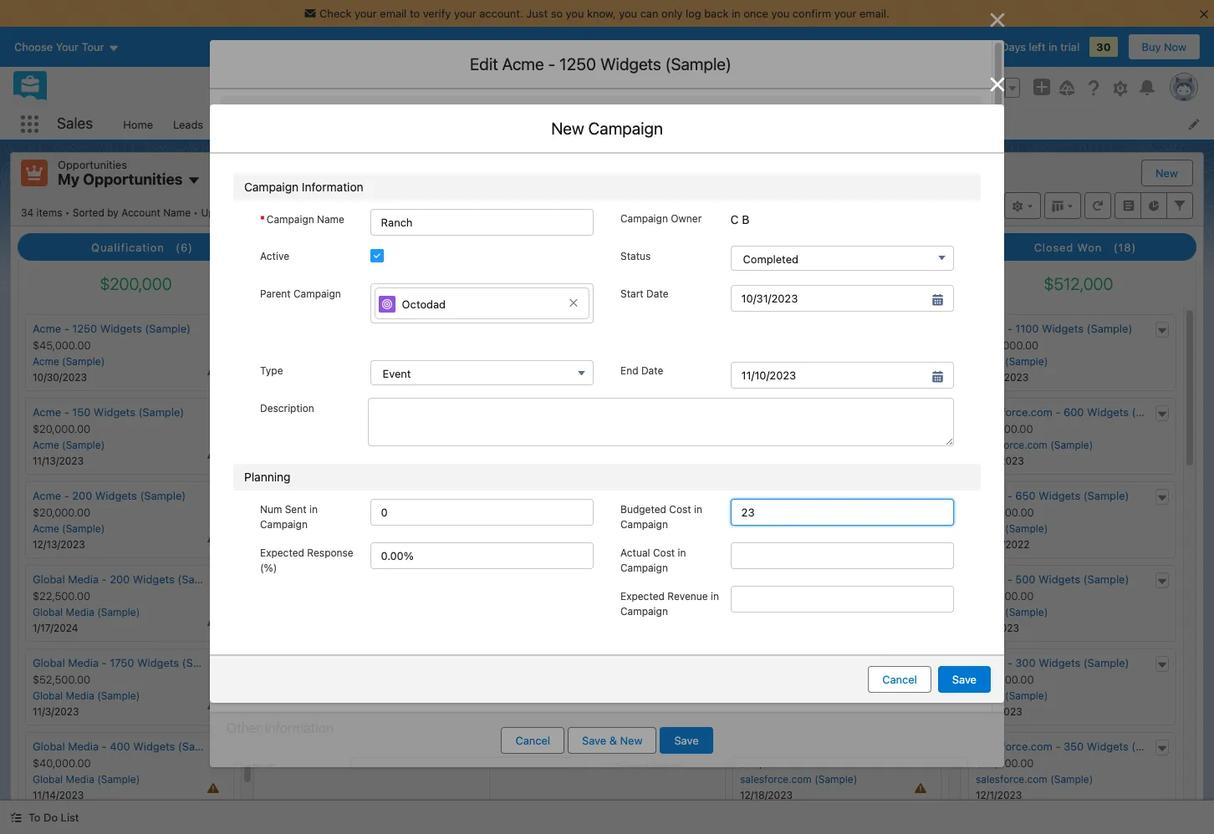 Task type: vqa. For each thing, say whether or not it's contained in the screenshot.
the bottommost the Source
no



Task type: describe. For each thing, give the bounding box(es) containing it.
- left 210
[[820, 657, 825, 670]]

acme (sample) link down $60,000.00
[[976, 523, 1048, 535]]

type
[[260, 365, 283, 377]]

do
[[44, 811, 58, 825]]

owner for opportunity information
[[233, 227, 264, 239]]

150
[[72, 406, 91, 419]]

media up $40,000.00
[[68, 740, 99, 754]]

opportunity owner
[[233, 214, 290, 239]]

0 horizontal spatial save button
[[660, 728, 713, 754]]

c b
[[731, 212, 750, 227]]

$105,000.00 acme (sample) 10/18/2023
[[976, 339, 1048, 384]]

acme down parent
[[268, 322, 297, 335]]

save & new button
[[568, 728, 657, 754]]

- left 350
[[1056, 740, 1061, 754]]

acme up $36,000.00
[[976, 657, 1004, 670]]

in for expected revenue in campaign
[[711, 590, 719, 603]]

in for num sent in campaign
[[309, 504, 318, 516]]

only
[[662, 7, 683, 20]]

my opportunities|opportunities|list view element
[[10, 152, 1204, 835]]

information for campaign information
[[302, 180, 363, 194]]

acme inside '$60,000.00 acme (sample) 10/24/2022'
[[976, 523, 1003, 535]]

date for end date
[[641, 365, 663, 377]]

salesforce.com inside $34,000.00 salesforce.com (sample) 11/15/2023
[[268, 523, 340, 535]]

verify
[[423, 7, 451, 20]]

salesforce.com - 320 widgets (sample)
[[268, 489, 470, 503]]

once
[[744, 7, 768, 20]]

2 vertical spatial new
[[620, 734, 643, 748]]

my
[[58, 171, 80, 188]]

widgets right 1,200 at the top
[[339, 322, 381, 335]]

actual
[[621, 547, 650, 560]]

11/15/2023
[[268, 539, 319, 551]]

0 horizontal spatial cancel button
[[501, 728, 565, 754]]

salesforce.com (sample) link up 12/18/2023 at right
[[740, 774, 857, 786]]

by
[[107, 206, 119, 219]]

salesforce.com inside $35,000.00 salesforce.com (sample) 12/1/2023
[[976, 774, 1048, 786]]

global media (sample) link down $10,000.00
[[740, 523, 847, 535]]

event
[[383, 367, 411, 381]]

global media - 180 widgets (sample) link
[[740, 573, 929, 586]]

$75,000.00
[[976, 422, 1033, 436]]

1 • from the left
[[65, 206, 70, 219]]

widgets down actual cost in campaign text box
[[839, 573, 881, 586]]

- up salesforce.com (sample) 11/7/2023
[[348, 406, 353, 419]]

global inside $10,000.00 global media (sample) 2/1/2024
[[740, 523, 770, 535]]

media up 1/17/2024 in the left bottom of the page
[[66, 606, 94, 619]]

- left 1750
[[102, 657, 107, 670]]

salesforce.com up 11/8/2023
[[740, 657, 817, 670]]

acme - 1100 widgets (sample) link
[[976, 322, 1133, 335]]

text default image for salesforce.com - 600 widgets (sample)
[[1157, 409, 1168, 421]]

widgets right 600
[[1087, 406, 1129, 419]]

Description text field
[[368, 398, 954, 447]]

- up search... button
[[548, 54, 556, 74]]

account.
[[479, 7, 523, 20]]

acme (sample) link down "$50,000.00"
[[976, 606, 1048, 619]]

calendar link
[[523, 109, 588, 140]]

(sample) inside the $75,000.00 salesforce.com (sample) 4/19/2023
[[1051, 439, 1093, 452]]

feedback
[[938, 40, 988, 54]]

inverse image
[[988, 74, 1008, 94]]

widgets right 350
[[1087, 740, 1129, 754]]

list item containing *
[[230, 138, 591, 209]]

acme - 150 widgets (sample) $20,000.00 acme (sample) 11/13/2023
[[33, 406, 184, 468]]

(sample) inside $36,000.00 acme (sample) 1/16/2023
[[1005, 690, 1048, 703]]

leads
[[173, 117, 203, 131]]

- left 650
[[1007, 489, 1013, 503]]

(sample) inside $105,000.00 acme (sample) 10/18/2023
[[1005, 355, 1048, 368]]

- left 80
[[809, 489, 814, 503]]

to do list button
[[0, 801, 89, 835]]

- up $105,000.00
[[1007, 322, 1013, 335]]

information for opportunity information
[[303, 103, 372, 118]]

actual cost in campaign
[[621, 547, 686, 575]]

- inside acme - 1250 widgets (sample) $45,000.00 acme (sample) 10/30/2023
[[64, 322, 69, 335]]

- inside the global media - 200 widgets (sample) $22,500.00 global media (sample) 1/17/2024
[[102, 573, 107, 586]]

1250 inside acme - 1250 widgets (sample) $45,000.00 acme (sample) 10/30/2023
[[72, 322, 97, 335]]

salesforce.com inside salesforce.com (sample) 11/7/2023
[[268, 439, 340, 452]]

- left 320
[[348, 489, 353, 503]]

$60,000.00 acme (sample) 10/24/2022
[[976, 506, 1048, 551]]

acme inside $36,000.00 acme (sample) 1/16/2023
[[976, 690, 1003, 703]]

expected for expected revenue in campaign
[[621, 590, 665, 603]]

acme left 150
[[33, 406, 61, 419]]

negotiation
[[802, 241, 869, 254]]

(sample) inside acme (sample) 1/2/2024
[[769, 439, 812, 452]]

320
[[356, 489, 376, 503]]

1,200
[[308, 322, 336, 335]]

acme up 11/13/2023
[[33, 439, 59, 452]]

acme - 650 widgets (sample)
[[976, 489, 1129, 503]]

(7)
[[880, 241, 897, 254]]

widgets inside acme - 200 widgets (sample) $20,000.00 acme (sample) 12/13/2023
[[95, 489, 137, 503]]

campaign inside actual cost in campaign
[[621, 562, 668, 575]]

- left 500
[[1007, 573, 1013, 586]]

$22,500.00 inside the global media - 200 widgets (sample) $22,500.00 global media (sample) 1/17/2024
[[33, 590, 90, 603]]

- left 1,200 at the top
[[300, 322, 305, 335]]

0 horizontal spatial *
[[235, 163, 240, 176]]

global media - 1750 widgets (sample)
[[33, 657, 228, 670]]

widgets right 500
[[1039, 573, 1081, 586]]

acme (sample) link up "1/2/2024"
[[740, 439, 812, 452]]

12/1/2023
[[976, 790, 1022, 802]]

text default image for acme - 300 widgets (sample)
[[1157, 660, 1168, 671]]

200 for acme
[[72, 489, 92, 503]]

widgets right 80
[[834, 489, 876, 503]]

account
[[121, 206, 160, 219]]

acme up 10/30/2023
[[33, 355, 59, 368]]

* list item
[[611, 195, 972, 252]]

10/30/2023
[[33, 371, 87, 384]]

$105,000.00
[[976, 339, 1039, 352]]

acme right edit
[[502, 54, 544, 74]]

campaign up 1,200 at the top
[[294, 288, 341, 300]]

&
[[609, 734, 617, 748]]

salesforce.com up $35,000.00
[[976, 740, 1053, 754]]

salesforce.com up $75,000.00 at the right of the page
[[976, 406, 1053, 419]]

to do list
[[28, 811, 79, 825]]

text default image for acme - 650 widgets (sample)
[[1157, 492, 1168, 504]]

forecasts
[[620, 117, 670, 131]]

33
[[245, 206, 257, 219]]

global media - 80 widgets (sample) link
[[740, 489, 924, 503]]

acme (sample) 1/2/2024
[[740, 439, 812, 468]]

widgets inside acme - 150 widgets (sample) $20,000.00 acme (sample) 11/13/2023
[[94, 406, 135, 419]]

global media (sample) link for global media - 180 widgets (sample)
[[740, 606, 847, 619]]

Budgeted Cost in Campaign text field
[[731, 499, 954, 526]]

media inside $10,000.00 global media (sample) 2/1/2024
[[773, 523, 802, 535]]

event button
[[370, 361, 594, 386]]

new campaign
[[551, 119, 663, 138]]

email.
[[860, 7, 890, 20]]

$34,000.00 salesforce.com (sample) 11/15/2023
[[268, 506, 386, 551]]

date for start date
[[646, 288, 669, 300]]

global media (sample) link for global media - 200 widgets (sample)
[[33, 606, 140, 619]]

acme inside $105,000.00 acme (sample) 10/18/2023
[[976, 355, 1003, 368]]

my opportunities
[[58, 171, 183, 188]]

widgets right 210
[[849, 657, 891, 670]]

sales
[[57, 115, 93, 132]]

- left "180"
[[809, 573, 814, 586]]

complete this field.
[[350, 188, 442, 201]]

1 vertical spatial cancel
[[516, 734, 550, 748]]

acme inside acme (sample) 11/21/2023
[[268, 355, 295, 368]]

information for other information
[[265, 721, 334, 736]]

salesforce.com - 210 widgets (sample) link
[[740, 657, 940, 670]]

widgets inside "global media - 400 widgets (sample) $40,000.00 global media (sample) 11/14/2023"
[[133, 740, 175, 754]]

campaign inside budgeted cost in campaign
[[621, 519, 668, 531]]

confirm
[[793, 7, 831, 20]]

complete
[[350, 188, 396, 201]]

acme (sample) link down $45,000.00
[[33, 355, 105, 368]]

opportunity information
[[227, 103, 372, 118]]

$35,000.00 salesforce.com (sample) 12/1/2023
[[976, 757, 1093, 802]]

none search field inside "my opportunities|opportunities|list view" element
[[800, 192, 1001, 219]]

widgets down can
[[600, 54, 661, 74]]

350
[[1064, 740, 1084, 754]]

600
[[1064, 406, 1084, 419]]

acme inside acme (sample) 1/2/2024
[[740, 439, 767, 452]]

300
[[1016, 657, 1036, 670]]

11/7/2023
[[268, 455, 314, 468]]

salesforce.com - 210 widgets (sample)
[[740, 657, 940, 670]]

closed
[[1034, 241, 1074, 254]]

acme (sample) link down $105,000.00
[[976, 355, 1048, 368]]

10/24/2022
[[976, 539, 1030, 551]]

calendar list item
[[523, 109, 610, 140]]

acme up $105,000.00
[[976, 322, 1004, 335]]

owner for campaign information
[[671, 212, 702, 225]]

num
[[260, 504, 282, 516]]

select list display image
[[1045, 192, 1081, 219]]

campaign name
[[267, 213, 344, 226]]

salesforce.com inside the $75,000.00 salesforce.com (sample) 4/19/2023
[[976, 439, 1048, 452]]

12/18/2023
[[740, 790, 793, 802]]

acme up "$50,000.00"
[[976, 573, 1004, 586]]

salesforce.com up sent
[[268, 489, 345, 503]]

widgets down event
[[379, 406, 421, 419]]

acme up $45,000.00
[[33, 322, 61, 335]]

1 you from the left
[[566, 7, 584, 20]]

* text field
[[350, 249, 587, 276]]

widgets inside the global media - 200 widgets (sample) $22,500.00 global media (sample) 1/17/2024
[[133, 573, 175, 586]]

opportunities down sales
[[58, 158, 127, 171]]

11/3/2023
[[33, 706, 79, 718]]

$52,500.00 global media (sample) 11/3/2023
[[33, 673, 140, 718]]

acme up '12/13/2023' at the bottom left of the page
[[33, 523, 59, 535]]

* inside list item
[[616, 220, 621, 232]]

1 horizontal spatial 1250
[[560, 54, 596, 74]]

11/13/2023
[[33, 455, 84, 468]]

buy now
[[1142, 40, 1187, 54]]

acme up $60,000.00
[[976, 489, 1004, 503]]

just
[[526, 7, 548, 20]]

2 horizontal spatial save
[[952, 673, 977, 687]]

1 horizontal spatial *
[[260, 213, 265, 226]]

acme - 1250 widgets (sample) link
[[33, 322, 191, 335]]

Expected Response (%) text field
[[370, 543, 594, 570]]

save for left "save" button
[[674, 734, 699, 748]]

list
[[61, 811, 79, 825]]

budgeted
[[621, 504, 666, 516]]

34 items • sorted by account name • updated 33 minutes ago
[[21, 206, 318, 219]]

campaign down search... button
[[588, 119, 663, 138]]

in for budgeted cost in campaign
[[694, 504, 702, 516]]

$34,000.00
[[268, 506, 327, 519]]

1 horizontal spatial name
[[317, 213, 344, 226]]

start date
[[621, 288, 669, 300]]

Num Sent in Campaign text field
[[370, 499, 594, 526]]

text default image for acme - 500 widgets (sample)
[[1157, 576, 1168, 588]]

text default image for global media - 80 widgets (sample)
[[922, 492, 933, 504]]

acme (sample) link up 11/13/2023
[[33, 439, 105, 452]]



Task type: locate. For each thing, give the bounding box(es) containing it.
- inside acme - 150 widgets (sample) $20,000.00 acme (sample) 11/13/2023
[[64, 406, 69, 419]]

(sample) inside $35,000.00 salesforce.com (sample) 12/1/2023
[[1051, 774, 1093, 786]]

text default image for salesforce.com - 350 widgets (sample)
[[1157, 743, 1168, 755]]

my opportunities status
[[21, 206, 201, 219]]

cost right budgeted
[[669, 504, 691, 516]]

media up $10,000.00
[[775, 489, 806, 503]]

2 $20,000.00 from the top
[[33, 506, 90, 519]]

opportunities
[[58, 158, 127, 171], [83, 171, 183, 188]]

start
[[621, 288, 644, 300]]

3 you from the left
[[771, 7, 790, 20]]

0 horizontal spatial $22,500.00
[[33, 590, 90, 603]]

widgets right 320
[[379, 489, 421, 503]]

in
[[732, 7, 741, 20], [1049, 40, 1058, 54], [309, 504, 318, 516], [694, 504, 702, 516], [678, 547, 686, 560], [711, 590, 719, 603]]

1 vertical spatial date
[[641, 365, 663, 377]]

salesforce.com (sample) link up response
[[268, 523, 386, 535]]

owner left c
[[671, 212, 702, 225]]

0 vertical spatial 1250
[[560, 54, 596, 74]]

200 inside acme - 200 widgets (sample) $20,000.00 acme (sample) 12/13/2023
[[72, 489, 92, 503]]

in right left
[[1049, 40, 1058, 54]]

media down global media - 180 widgets (sample)
[[773, 606, 802, 619]]

0 vertical spatial date
[[646, 288, 669, 300]]

salesforce.com (sample) link up '11/7/2023'
[[268, 439, 386, 452]]

200 up salesforce.com (sample) 11/7/2023
[[356, 406, 376, 419]]

2 horizontal spatial you
[[771, 7, 790, 20]]

(sample) inside $22,500.00 salesforce.com (sample) 12/18/2023
[[815, 774, 857, 786]]

opportunity up active
[[233, 214, 290, 227]]

search... button
[[414, 74, 748, 101]]

0 horizontal spatial owner
[[233, 227, 264, 239]]

(%)
[[260, 562, 277, 575]]

End Date text field
[[731, 362, 954, 389]]

10/18/2023
[[976, 371, 1029, 384]]

0 vertical spatial owner
[[671, 212, 702, 225]]

widgets right 1750
[[137, 657, 179, 670]]

Actual Cost in Campaign text field
[[731, 543, 954, 570]]

list view controls image
[[1004, 192, 1041, 219]]

1 horizontal spatial save
[[674, 734, 699, 748]]

text default image
[[1157, 325, 1168, 337], [1157, 409, 1168, 421], [922, 576, 933, 588], [1157, 743, 1168, 755], [10, 812, 22, 824]]

$200,000
[[100, 274, 172, 294]]

updated
[[201, 206, 242, 219]]

salesforce.com (sample) link
[[268, 439, 386, 452], [976, 439, 1093, 452], [268, 523, 386, 535], [740, 774, 857, 786], [976, 774, 1093, 786]]

ago
[[300, 206, 318, 219]]

campaign down budgeted
[[621, 519, 668, 531]]

name up (6) at the top of page
[[163, 206, 191, 219]]

Search My Opportunities list view. search field
[[800, 192, 1001, 219]]

b
[[742, 212, 750, 227]]

acme up "1/2/2024"
[[740, 439, 767, 452]]

new inside "my opportunities|opportunities|list view" element
[[1156, 166, 1178, 180]]

list containing home
[[113, 109, 1214, 140]]

in inside expected revenue in campaign
[[711, 590, 719, 603]]

1250 up search... button
[[560, 54, 596, 74]]

34
[[21, 206, 34, 219]]

(sample) inside $10,000.00 global media (sample) 2/1/2024
[[805, 523, 847, 535]]

media inside '$52,500.00 global media (sample) 11/3/2023'
[[66, 690, 94, 703]]

1 horizontal spatial your
[[454, 7, 476, 20]]

1 vertical spatial 200
[[72, 489, 92, 503]]

parent campaign
[[260, 288, 341, 300]]

1/15/2024
[[740, 371, 786, 384]]

email
[[380, 7, 407, 20]]

$20,000.00
[[33, 422, 90, 436], [33, 506, 90, 519]]

new for new campaign
[[551, 119, 584, 138]]

acme down 11/13/2023
[[33, 489, 61, 503]]

analysis
[[360, 241, 408, 254]]

1 horizontal spatial you
[[619, 7, 637, 20]]

(0)
[[636, 241, 653, 254]]

(sample) inside $34,000.00 salesforce.com (sample) 11/15/2023
[[343, 523, 386, 535]]

needs analysis
[[320, 241, 408, 254]]

$10,000.00
[[740, 506, 796, 519]]

acme - 300 widgets (sample) link
[[976, 657, 1129, 670]]

campaign inside the num sent in campaign
[[260, 519, 308, 531]]

octodad
[[402, 297, 446, 311]]

1 vertical spatial 1250
[[72, 322, 97, 335]]

so
[[551, 7, 563, 20]]

$10,000.00 global media (sample) 2/1/2024
[[740, 506, 847, 551]]

1 horizontal spatial cancel button
[[868, 667, 932, 693]]

$20,000.00 for 150
[[33, 422, 90, 436]]

opportunity for information
[[227, 103, 299, 118]]

now
[[1164, 40, 1187, 54]]

num sent in campaign
[[260, 504, 318, 531]]

Expected Revenue in Campaign text field
[[731, 586, 954, 613]]

0 horizontal spatial save
[[582, 734, 606, 748]]

closed won
[[1034, 241, 1102, 254]]

media down '12/13/2023' at the bottom left of the page
[[68, 573, 99, 586]]

new for new
[[1156, 166, 1178, 180]]

- left 300
[[1007, 657, 1013, 670]]

media up global media (sample)
[[775, 573, 806, 586]]

0 horizontal spatial •
[[65, 206, 70, 219]]

$20,000.00 up '12/13/2023' at the bottom left of the page
[[33, 506, 90, 519]]

completed button
[[731, 246, 954, 271]]

$20,000.00 down 150
[[33, 422, 90, 436]]

cost right actual
[[653, 547, 675, 560]]

buy now button
[[1128, 33, 1201, 60]]

cost for budgeted
[[669, 504, 691, 516]]

acme (sample) link
[[33, 355, 105, 368], [740, 355, 812, 368], [976, 355, 1048, 368], [33, 439, 105, 452], [740, 439, 812, 452], [33, 523, 105, 535], [976, 523, 1048, 535], [976, 606, 1048, 619], [976, 690, 1048, 703]]

acme up 1/15/2024
[[740, 355, 767, 368]]

campaign down actual
[[621, 562, 668, 575]]

in right budgeted
[[694, 504, 702, 516]]

- inside "global media - 400 widgets (sample) $40,000.00 global media (sample) 11/14/2023"
[[102, 740, 107, 754]]

media down $40,000.00
[[66, 774, 94, 786]]

cancel down 'salesforce.com - 210 widgets (sample)' link
[[883, 673, 917, 687]]

(sample) inside salesforce.com (sample) 11/7/2023
[[343, 439, 386, 452]]

acme (sample) link down $36,000.00
[[976, 690, 1048, 703]]

- up $45,000.00
[[64, 322, 69, 335]]

1 horizontal spatial new
[[620, 734, 643, 748]]

1 $20,000.00 from the top
[[33, 422, 90, 436]]

leave feedback
[[906, 40, 988, 54]]

1 vertical spatial opportunity
[[233, 214, 290, 227]]

salesforce.com inside $22,500.00 salesforce.com (sample) 12/18/2023
[[740, 774, 812, 786]]

- left 400
[[102, 740, 107, 754]]

None text field
[[731, 160, 968, 186], [350, 306, 587, 333], [476, 647, 968, 689], [731, 160, 968, 186], [350, 306, 587, 333], [476, 647, 968, 689]]

home
[[123, 117, 153, 131]]

leads list item
[[163, 109, 235, 140]]

opportunities up account
[[83, 171, 183, 188]]

0 horizontal spatial you
[[566, 7, 584, 20]]

expected up (%) at the bottom of page
[[260, 547, 304, 560]]

0 horizontal spatial your
[[355, 7, 377, 20]]

list
[[113, 109, 1214, 140]]

forecasts link
[[610, 109, 680, 140]]

expected response (%)
[[260, 547, 353, 575]]

2 horizontal spatial your
[[834, 7, 857, 20]]

1 vertical spatial save button
[[660, 728, 713, 754]]

expected inside expected response (%)
[[260, 547, 304, 560]]

response
[[307, 547, 353, 560]]

cost inside budgeted cost in campaign
[[669, 504, 691, 516]]

cost inside actual cost in campaign
[[653, 547, 675, 560]]

(6)
[[176, 241, 193, 254]]

12/13/2023
[[33, 539, 85, 551]]

cost for actual
[[653, 547, 675, 560]]

campaign up the minutes on the top of the page
[[244, 180, 299, 194]]

planning
[[244, 470, 291, 484]]

additional
[[227, 458, 287, 473]]

(sample) inside '$52,500.00 global media (sample) 11/3/2023'
[[97, 690, 140, 703]]

save up '1/16/2023'
[[952, 673, 977, 687]]

expected inside expected revenue in campaign
[[621, 590, 665, 603]]

400
[[110, 740, 130, 754]]

salesforce.com (sample) link down $35,000.00
[[976, 774, 1093, 786]]

0 horizontal spatial cancel
[[516, 734, 550, 748]]

0 vertical spatial cancel button
[[868, 667, 932, 693]]

check your email to verify your account. just so you know, you can only log back in once you confirm your email.
[[320, 7, 890, 20]]

text default image for salesforce.com - 210 widgets (sample)
[[922, 660, 933, 671]]

in inside budgeted cost in campaign
[[694, 504, 702, 516]]

opportunity for owner
[[233, 214, 290, 227]]

status
[[621, 250, 651, 263]]

campaign down campaign information
[[267, 213, 314, 226]]

$512,000
[[1044, 274, 1113, 294]]

1 horizontal spatial save button
[[938, 667, 991, 693]]

salesforce.com (sample) link for salesforce.com - 600 widgets (sample)
[[976, 439, 1093, 452]]

1 vertical spatial $20,000.00
[[33, 506, 90, 519]]

2 horizontal spatial 200
[[356, 406, 376, 419]]

buy
[[1142, 40, 1161, 54]]

salesforce.com - 200 widgets (sample)
[[268, 406, 470, 419]]

* right 33
[[260, 213, 265, 226]]

1 horizontal spatial owner
[[671, 212, 702, 225]]

0 vertical spatial $20,000.00
[[33, 422, 90, 436]]

other
[[227, 721, 261, 736]]

widgets right 650
[[1039, 489, 1081, 503]]

(sample) inside acme (sample) 1/15/2024
[[769, 355, 812, 368]]

salesforce.com down 11/21/2023
[[268, 406, 345, 419]]

widgets inside acme - 1250 widgets (sample) $45,000.00 acme (sample) 10/30/2023
[[100, 322, 142, 335]]

acme - 200 widgets (sample) $20,000.00 acme (sample) 12/13/2023
[[33, 489, 186, 551]]

in for days left in trial
[[1049, 40, 1058, 54]]

(18)
[[1114, 241, 1137, 254]]

1 vertical spatial new
[[1156, 166, 1178, 180]]

2 horizontal spatial new
[[1156, 166, 1178, 180]]

text default image
[[462, 492, 474, 504], [922, 492, 933, 504], [1157, 492, 1168, 504], [1157, 576, 1168, 588], [922, 660, 933, 671], [1157, 660, 1168, 671]]

in inside the num sent in campaign
[[309, 504, 318, 516]]

media down $52,500.00
[[66, 690, 94, 703]]

global media - 1750 widgets (sample) link
[[33, 657, 228, 670]]

200 inside the global media - 200 widgets (sample) $22,500.00 global media (sample) 1/17/2024
[[110, 573, 130, 586]]

0 vertical spatial new
[[551, 119, 584, 138]]

1 vertical spatial owner
[[233, 227, 264, 239]]

Active checkbox
[[370, 249, 384, 263]]

save left &
[[582, 734, 606, 748]]

1 vertical spatial cost
[[653, 547, 675, 560]]

widgets right the 1100
[[1042, 322, 1084, 335]]

650
[[1016, 489, 1036, 503]]

- down acme - 200 widgets (sample) $20,000.00 acme (sample) 12/13/2023
[[102, 573, 107, 586]]

campaign owner
[[621, 212, 702, 225]]

4/19/2023
[[976, 455, 1024, 468]]

1 horizontal spatial $22,500.00
[[740, 757, 798, 770]]

acme - 1100 widgets (sample)
[[976, 322, 1133, 335]]

1 horizontal spatial •
[[193, 206, 198, 219]]

widgets right 300
[[1039, 657, 1081, 670]]

* text field
[[350, 343, 587, 370]]

group
[[985, 78, 1020, 98]]

expected for expected response (%)
[[260, 547, 304, 560]]

acme up the 9/4/2023
[[976, 606, 1003, 619]]

widgets down acme - 200 widgets (sample) $20,000.00 acme (sample) 12/13/2023
[[133, 573, 175, 586]]

$22,500.00 inside $22,500.00 salesforce.com (sample) 12/18/2023
[[740, 757, 798, 770]]

$20,000.00 inside acme - 200 widgets (sample) $20,000.00 acme (sample) 12/13/2023
[[33, 506, 90, 519]]

$20,000.00 inside acme - 150 widgets (sample) $20,000.00 acme (sample) 11/13/2023
[[33, 422, 90, 436]]

save for save & new
[[582, 734, 606, 748]]

0 vertical spatial cancel
[[883, 673, 917, 687]]

your left email
[[355, 7, 377, 20]]

campaign down sent
[[260, 519, 308, 531]]

information up campaign information
[[303, 103, 372, 118]]

(sample) inside acme (sample) 11/21/2023
[[298, 355, 341, 368]]

$20,000.00 for 200
[[33, 506, 90, 519]]

in right 'back' in the top of the page
[[732, 7, 741, 20]]

global media - 200 widgets (sample) $22,500.00 global media (sample) 1/17/2024
[[33, 573, 223, 635]]

your right verify
[[454, 7, 476, 20]]

$40,000.00
[[33, 757, 91, 770]]

text default image for global media - 180 widgets (sample)
[[922, 576, 933, 588]]

• right items
[[65, 206, 70, 219]]

0 vertical spatial opportunity
[[227, 103, 299, 118]]

text default image for salesforce.com - 320 widgets (sample)
[[462, 492, 474, 504]]

3 your from the left
[[834, 7, 857, 20]]

- left 600
[[1056, 406, 1061, 419]]

2 your from the left
[[454, 7, 476, 20]]

None search field
[[800, 192, 1001, 219]]

acme (sample) link up '12/13/2023' at the bottom left of the page
[[33, 523, 105, 535]]

log
[[686, 7, 701, 20]]

calendar
[[533, 117, 578, 131]]

proposal
[[574, 241, 625, 254]]

2 vertical spatial 200
[[110, 573, 130, 586]]

inverse image
[[988, 10, 1008, 30]]

other information
[[227, 721, 334, 736]]

save right &
[[674, 734, 699, 748]]

salesforce.com down $34,000.00
[[268, 523, 340, 535]]

2 • from the left
[[193, 206, 198, 219]]

global media (sample) link for global media - 400 widgets (sample)
[[33, 774, 140, 786]]

210
[[828, 657, 846, 670]]

$164,000
[[337, 274, 407, 294]]

global media - 80 widgets (sample)
[[740, 489, 924, 503]]

in for actual cost in campaign
[[678, 547, 686, 560]]

200
[[356, 406, 376, 419], [72, 489, 92, 503], [110, 573, 130, 586]]

you right so
[[566, 7, 584, 20]]

field.
[[419, 188, 442, 201]]

$22,500.00 up 1/17/2024 in the left bottom of the page
[[33, 590, 90, 603]]

text default image for acme - 1100 widgets (sample)
[[1157, 325, 1168, 337]]

1 horizontal spatial cancel
[[883, 673, 917, 687]]

0 horizontal spatial new
[[551, 119, 584, 138]]

qualification
[[91, 241, 165, 254]]

0 horizontal spatial 1250
[[72, 322, 97, 335]]

acme (sample) link up 1/15/2024
[[740, 355, 812, 368]]

global media (sample) link down $52,500.00
[[33, 690, 140, 703]]

left
[[1029, 40, 1046, 54]]

Start Date text field
[[731, 285, 954, 312]]

you right once
[[771, 7, 790, 20]]

0 horizontal spatial expected
[[260, 547, 304, 560]]

your left email.
[[834, 7, 857, 20]]

1 vertical spatial expected
[[621, 590, 665, 603]]

campaign inside expected revenue in campaign
[[621, 606, 668, 618]]

- inside acme - 200 widgets (sample) $20,000.00 acme (sample) 12/13/2023
[[64, 489, 69, 503]]

list item
[[230, 138, 591, 209], [611, 138, 972, 195], [611, 252, 972, 309], [230, 284, 591, 341], [230, 378, 591, 435], [230, 493, 591, 550], [611, 493, 972, 550]]

campaign
[[588, 119, 663, 138], [244, 180, 299, 194], [621, 212, 668, 225], [267, 213, 314, 226], [294, 288, 341, 300], [260, 519, 308, 531], [621, 519, 668, 531], [621, 562, 668, 575], [621, 606, 668, 618]]

in inside actual cost in campaign
[[678, 547, 686, 560]]

name inside "my opportunities|opportunities|list view" element
[[163, 206, 191, 219]]

campaign up (0) at right top
[[621, 212, 668, 225]]

(sample) inside $50,000.00 acme (sample) 9/4/2023
[[1005, 606, 1048, 619]]

* up updated at the top left
[[235, 163, 240, 176]]

salesforce.com (sample) link for salesforce.com - 350 widgets (sample)
[[976, 774, 1093, 786]]

opportunity right leads
[[227, 103, 299, 118]]

1750
[[110, 657, 134, 670]]

acme up '1/16/2023'
[[976, 690, 1003, 703]]

in right revenue
[[711, 590, 719, 603]]

media
[[775, 489, 806, 503], [773, 523, 802, 535], [68, 573, 99, 586], [775, 573, 806, 586], [66, 606, 94, 619], [773, 606, 802, 619], [68, 657, 99, 670], [66, 690, 94, 703], [68, 740, 99, 754], [66, 774, 94, 786]]

0 horizontal spatial name
[[163, 206, 191, 219]]

salesforce.com (sample) 11/7/2023
[[268, 439, 386, 468]]

salesforce.com up '11/7/2023'
[[268, 439, 340, 452]]

1 horizontal spatial 200
[[110, 573, 130, 586]]

won
[[1078, 241, 1102, 254]]

acme up 10/24/2022
[[976, 523, 1003, 535]]

1/16/2023
[[976, 706, 1022, 718]]

1 your from the left
[[355, 7, 377, 20]]

2 horizontal spatial *
[[616, 220, 621, 232]]

1 horizontal spatial expected
[[621, 590, 665, 603]]

save button
[[938, 667, 991, 693], [660, 728, 713, 754]]

1 vertical spatial $22,500.00
[[740, 757, 798, 770]]

in right sent
[[309, 504, 318, 516]]

check
[[320, 7, 352, 20]]

acme inside acme (sample) 1/15/2024
[[740, 355, 767, 368]]

information right other at the left
[[265, 721, 334, 736]]

this
[[399, 188, 416, 201]]

1 vertical spatial cancel button
[[501, 728, 565, 754]]

acme
[[502, 54, 544, 74], [33, 322, 61, 335], [268, 322, 297, 335], [976, 322, 1004, 335], [33, 355, 59, 368], [268, 355, 295, 368], [740, 355, 767, 368], [976, 355, 1003, 368], [33, 406, 61, 419], [33, 439, 59, 452], [740, 439, 767, 452], [33, 489, 61, 503], [976, 489, 1004, 503], [33, 523, 59, 535], [976, 523, 1003, 535], [976, 573, 1004, 586], [976, 606, 1003, 619], [976, 657, 1004, 670], [976, 690, 1003, 703]]

owner inside opportunity owner
[[233, 227, 264, 239]]

0 vertical spatial $22,500.00
[[33, 590, 90, 603]]

0 vertical spatial cost
[[669, 504, 691, 516]]

acme inside $50,000.00 acme (sample) 9/4/2023
[[976, 606, 1003, 619]]

None text field
[[370, 209, 594, 236], [731, 273, 968, 300], [370, 209, 594, 236], [731, 273, 968, 300]]

0 horizontal spatial 200
[[72, 489, 92, 503]]

campaign down revenue
[[621, 606, 668, 618]]

in down budgeted cost in campaign
[[678, 547, 686, 560]]

(sample) inside '$60,000.00 acme (sample) 10/24/2022'
[[1005, 523, 1048, 535]]

0 vertical spatial 200
[[356, 406, 376, 419]]

text default image inside to do list button
[[10, 812, 22, 824]]

200 for salesforce.com
[[356, 406, 376, 419]]

global media - 400 widgets (sample) link
[[33, 740, 224, 754]]

date right end
[[641, 365, 663, 377]]

2 you from the left
[[619, 7, 637, 20]]

information for additional information
[[291, 458, 360, 473]]

salesforce.com (sample) link for salesforce.com - 320 widgets (sample)
[[268, 523, 386, 535]]

0 vertical spatial expected
[[260, 547, 304, 560]]

expected
[[260, 547, 304, 560], [621, 590, 665, 603]]

200 down acme - 200 widgets (sample) $20,000.00 acme (sample) 12/13/2023
[[110, 573, 130, 586]]

widgets right 150
[[94, 406, 135, 419]]

cancel left save & new button
[[516, 734, 550, 748]]

acme - 1250 widgets (sample) $45,000.00 acme (sample) 10/30/2023
[[33, 322, 191, 384]]

sorted
[[73, 206, 104, 219]]

leave
[[906, 40, 935, 54]]

description
[[260, 402, 314, 415]]

widgets down acme - 150 widgets (sample) $20,000.00 acme (sample) 11/13/2023
[[95, 489, 137, 503]]

leads link
[[163, 109, 213, 140]]

media up $52,500.00
[[68, 657, 99, 670]]

global inside '$52,500.00 global media (sample) 11/3/2023'
[[33, 690, 63, 703]]

• left updated at the top left
[[193, 206, 198, 219]]

0 vertical spatial save button
[[938, 667, 991, 693]]



